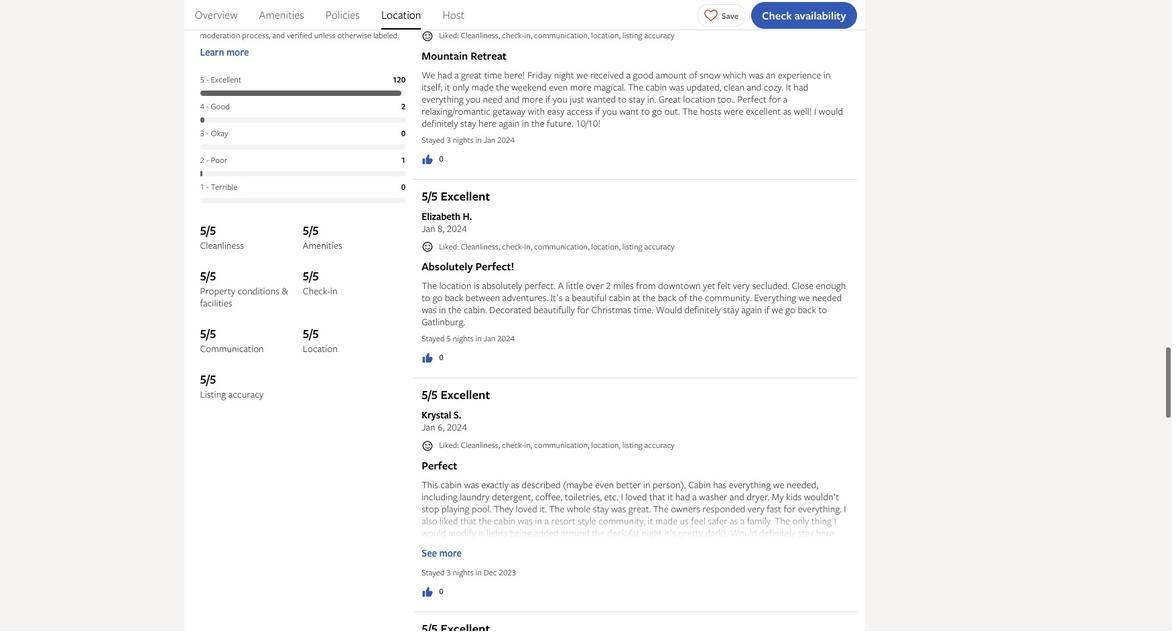 Task type: describe. For each thing, give the bounding box(es) containing it.
1 small image from the top
[[422, 30, 434, 42]]

cabin inside mountain retreat we had a great time here! friday night we received a good amount of snow which was an experience in itself, it only made the weekend even more magical. the cabin was updated, clean and cozy. it had everything you need and more if you just wanted to stay in. great location too.. perfect for a relaxing/romantic getaway with easy access if you want to go out. the hosts were excellent as well! i would definitely stay here again in the future. 10/10!
[[646, 80, 667, 93]]

2 vertical spatial as
[[730, 514, 739, 527]]

process,
[[242, 30, 271, 41]]

2 horizontal spatial back
[[798, 303, 817, 316]]

1 horizontal spatial loved
[[626, 490, 647, 503]]

1 vertical spatial location
[[303, 342, 338, 355]]

policies
[[326, 7, 360, 22]]

5 out of 5 element for 5/5 property conditions & facilities
[[200, 268, 303, 285]]

2 for 2
[[402, 101, 406, 112]]

as inside mountain retreat we had a great time here! friday night we received a good amount of snow which was an experience in itself, it only made the weekend even more magical. the cabin was updated, clean and cozy. it had everything you need and more if you just wanted to stay in. great location too.. perfect for a relaxing/romantic getaway with easy access if you want to go out. the hosts were excellent as well! i would definitely stay here again in the future. 10/10!
[[784, 104, 792, 117]]

in down the 'cabin.'
[[476, 333, 482, 344]]

listing
[[200, 388, 226, 400]]

definitely inside 'absolutely perfect! the location is absolutely perfect. a little over 2 miles from downtown yet felt very secluded. close enough to go back between adventures. it's a beautiful cabin at the back of the community. everything we needed was in the cabin. decorated beautifully for christmas time. would definitely stay again if we go back to gatlinburg.'
[[685, 303, 721, 316]]

to right wanted
[[619, 92, 627, 105]]

only inside mountain retreat we had a great time here! friday night we received a good amount of snow which was an experience in itself, it only made the weekend even more magical. the cabin was updated, clean and cozy. it had everything you need and more if you just wanted to stay in. great location too.. perfect for a relaxing/romantic getaway with easy access if you want to go out. the hosts were excellent as well! i would definitely stay here again in the future. 10/10!
[[453, 80, 469, 93]]

to up gatlinburg.
[[422, 291, 431, 304]]

location inside list
[[382, 7, 421, 22]]

2 horizontal spatial it
[[668, 490, 674, 503]]

being
[[510, 526, 532, 539]]

too..
[[718, 92, 736, 105]]

1 for 1 - terrible
[[200, 181, 204, 193]]

would inside perfect this cabin was exactly as described (maybe even better in person). cabin has everything we needed, including laundry detergent, coffee, toiletries, etc. i loved that it had a washer and dryer. my kids wouldn't stop playing pool. they loved it. the whole stay was great. the owners responded very fast for everything. i also liked that the cabin was in a resort style community, it made us feel safer as a family. the only thing i would modify is lights being added around the deck (at night it's pretty dark). would definitely stay here again. see more
[[731, 526, 757, 539]]

accuracy inside 5/5 listing accuracy
[[228, 388, 264, 400]]

location inside mountain retreat we had a great time here! friday night we received a good amount of snow which was an experience in itself, it only made the weekend even more magical. the cabin was updated, clean and cozy. it had everything you need and more if you just wanted to stay in. great location too.. perfect for a relaxing/romantic getaway with easy access if you want to go out. the hosts were excellent as well! i would definitely stay here again in the future. 10/10!
[[684, 92, 716, 105]]

absolutely
[[422, 259, 473, 274]]

the left easy
[[532, 116, 545, 129]]

krystal
[[422, 409, 452, 421]]

owners
[[671, 502, 701, 515]]

kids
[[787, 490, 802, 503]]

jan for stayed 3 nights in jan 2024
[[484, 134, 496, 145]]

2024 down getaway
[[498, 134, 515, 145]]

check availability button
[[752, 2, 857, 29]]

clean
[[724, 80, 745, 93]]

the up getaway
[[496, 80, 509, 93]]

even inside mountain retreat we had a great time here! friday night we received a good amount of snow which was an experience in itself, it only made the weekend even more magical. the cabin was updated, clean and cozy. it had everything you need and more if you just wanted to stay in. great location too.. perfect for a relaxing/romantic getaway with easy access if you want to go out. the hosts were excellent as well! i would definitely stay here again in the future. 10/10!
[[549, 80, 568, 93]]

check- for absolutely perfect!
[[502, 240, 525, 252]]

listing for perfect
[[623, 439, 643, 451]]

received
[[591, 68, 624, 81]]

the right it.
[[550, 502, 565, 515]]

5 out of 5 element for 5/5 location
[[303, 325, 406, 343]]

pretty
[[679, 526, 703, 539]]

overview link
[[195, 0, 238, 30]]

location, for absolutely perfect!
[[592, 240, 621, 252]]

1 horizontal spatial back
[[658, 291, 677, 304]]

1 liked: cleanliness, check-in, communication, location, listing accuracy from the top
[[439, 30, 675, 41]]

host
[[443, 7, 465, 22]]

5 out of 5 element for 5/5 listing accuracy
[[200, 371, 303, 388]]

christmas
[[592, 303, 632, 316]]

a left good
[[627, 68, 631, 81]]

okay
[[211, 127, 228, 139]]

moderation
[[200, 30, 240, 41]]

accuracy up person).
[[645, 439, 675, 451]]

downtown
[[659, 279, 701, 292]]

in.
[[648, 92, 657, 105]]

exactly
[[482, 478, 509, 491]]

again inside mountain retreat we had a great time here! friday night we received a good amount of snow which was an experience in itself, it only made the weekend even more magical. the cabin was updated, clean and cozy. it had everything you need and more if you just wanted to stay in. great location too.. perfect for a relaxing/romantic getaway with easy access if you want to go out. the hosts were excellent as well! i would definitely stay here again in the future. 10/10!
[[499, 116, 520, 129]]

accuracy up the amount
[[645, 30, 675, 41]]

in inside reviews are presented in chronological order, subject to a moderation process, and verified unless otherwise labeled. learn more
[[279, 19, 285, 30]]

1 cleanliness, from the top
[[461, 30, 500, 41]]

great
[[461, 68, 482, 81]]

i right etc.
[[621, 490, 624, 503]]

liked
[[440, 514, 458, 527]]

jan for 5/5 excellent elizabeth h. jan 8, 2024
[[422, 222, 436, 234]]

everything
[[755, 291, 797, 304]]

reviews are presented in chronological order, subject to a moderation process, and verified unless otherwise labeled. learn more
[[200, 19, 399, 58]]

more down friday
[[522, 92, 544, 105]]

want
[[620, 104, 639, 117]]

1 liked: from the top
[[439, 30, 459, 41]]

everything.
[[798, 502, 842, 515]]

this
[[422, 478, 439, 491]]

was left an
[[749, 68, 764, 81]]

5/5 for 5/5 location
[[303, 325, 319, 342]]

a left great
[[455, 68, 459, 81]]

we left needed
[[799, 291, 811, 304]]

was left great.
[[612, 502, 627, 515]]

2 horizontal spatial go
[[786, 303, 796, 316]]

described
[[522, 478, 561, 491]]

0 button for perfect
[[422, 585, 444, 598]]

stayed 3 nights in jan 2024
[[422, 134, 515, 145]]

perfect!
[[476, 259, 515, 274]]

1 in, from the top
[[525, 30, 533, 41]]

1 horizontal spatial if
[[595, 104, 601, 117]]

the left deck
[[592, 526, 605, 539]]

5 - excellent
[[200, 74, 241, 85]]

it inside mountain retreat we had a great time here! friday night we received a good amount of snow which was an experience in itself, it only made the weekend even more magical. the cabin was updated, clean and cozy. it had everything you need and more if you just wanted to stay in. great location too.. perfect for a relaxing/romantic getaway with easy access if you want to go out. the hosts were excellent as well! i would definitely stay here again in the future. 10/10!
[[445, 80, 450, 93]]

check-
[[303, 284, 331, 297]]

in left 'dec'
[[476, 566, 482, 578]]

2 horizontal spatial had
[[794, 80, 809, 93]]

3 left the okay
[[200, 127, 204, 139]]

5/5 listing accuracy
[[200, 371, 264, 400]]

out.
[[665, 104, 681, 117]]

decorated
[[490, 303, 532, 316]]

in right better on the bottom of page
[[644, 478, 651, 491]]

listing for absolutely perfect!
[[623, 240, 643, 252]]

which
[[723, 68, 747, 81]]

order,
[[335, 19, 356, 30]]

1 - terrible
[[200, 181, 238, 193]]

availability
[[795, 8, 847, 22]]

small image
[[422, 440, 434, 452]]

only inside perfect this cabin was exactly as described (maybe even better in person). cabin has everything we needed, including laundry detergent, coffee, toiletries, etc. i loved that it had a washer and dryer. my kids wouldn't stop playing pool. they loved it. the whole stay was great. the owners responded very fast for everything. i also liked that the cabin was in a resort style community, it made us feel safer as a family. the only thing i would modify is lights being added around the deck (at night it's pretty dark). would definitely stay here again. see more
[[793, 514, 810, 527]]

0 horizontal spatial loved
[[516, 502, 538, 515]]

beautiful
[[572, 291, 607, 304]]

laundry
[[460, 490, 490, 503]]

in inside 5/5 check-in
[[330, 284, 338, 297]]

for inside 'absolutely perfect! the location is absolutely perfect. a little over 2 miles from downtown yet felt very secluded. close enough to go back between adventures. it's a beautiful cabin at the back of the community. everything we needed was in the cabin. decorated beautifully for christmas time. would definitely stay again if we go back to gatlinburg.'
[[578, 303, 589, 316]]

host link
[[443, 0, 465, 30]]

around
[[561, 526, 590, 539]]

relaxing/romantic
[[422, 104, 491, 117]]

i right 'thing' at right
[[835, 514, 837, 527]]

a left washer at the bottom
[[693, 490, 697, 503]]

5/5 property conditions & facilities
[[200, 268, 288, 309]]

the right at in the top of the page
[[643, 291, 656, 304]]

over
[[586, 279, 604, 292]]

stay right whole
[[593, 502, 609, 515]]

0 horizontal spatial you
[[466, 92, 481, 105]]

coffee,
[[536, 490, 563, 503]]

in right experience
[[824, 68, 831, 81]]

cabin inside 'absolutely perfect! the location is absolutely perfect. a little over 2 miles from downtown yet felt very secluded. close enough to go back between adventures. it's a beautiful cabin at the back of the community. everything we needed was in the cabin. decorated beautifully for christmas time. would definitely stay again if we go back to gatlinburg.'
[[609, 291, 631, 304]]

4 - good
[[200, 101, 230, 112]]

2024 inside 5/5 excellent elizabeth h. jan 8, 2024
[[447, 222, 467, 234]]

- for 3
[[206, 127, 209, 139]]

us
[[680, 514, 689, 527]]

presented
[[242, 19, 277, 30]]

and right need
[[505, 92, 520, 105]]

0 horizontal spatial had
[[438, 68, 452, 81]]

0 horizontal spatial back
[[445, 291, 464, 304]]

definitely inside mountain retreat we had a great time here! friday night we received a good amount of snow which was an experience in itself, it only made the weekend even more magical. the cabin was updated, clean and cozy. it had everything you need and more if you just wanted to stay in. great location too.. perfect for a relaxing/romantic getaway with easy access if you want to go out. the hosts were excellent as well! i would definitely stay here again in the future. 10/10!
[[422, 116, 458, 129]]

cleanliness, for absolutely
[[461, 240, 500, 252]]

in, for perfect
[[525, 439, 533, 451]]

perfect this cabin was exactly as described (maybe even better in person). cabin has everything we needed, including laundry detergent, coffee, toiletries, etc. i loved that it had a washer and dryer. my kids wouldn't stop playing pool. they loved it. the whole stay was great. the owners responded very fast for everything. i also liked that the cabin was in a resort style community, it made us feel safer as a family. the only thing i would modify is lights being added around the deck (at night it's pretty dark). would definitely stay here again. see more
[[422, 458, 847, 559]]

stay down everything.
[[798, 526, 814, 539]]

0 vertical spatial that
[[650, 490, 666, 503]]

1 vertical spatial that
[[461, 514, 477, 527]]

5/5 for 5/5 cleanliness
[[200, 222, 216, 239]]

future.
[[547, 116, 574, 129]]

would inside perfect this cabin was exactly as described (maybe even better in person). cabin has everything we needed, including laundry detergent, coffee, toiletries, etc. i loved that it had a washer and dryer. my kids wouldn't stop playing pool. they loved it. the whole stay was great. the owners responded very fast for everything. i also liked that the cabin was in a resort style community, it made us feel safer as a family. the only thing i would modify is lights being added around the deck (at night it's pretty dark). would definitely stay here again. see more
[[422, 526, 446, 539]]

5/5 location
[[303, 325, 338, 355]]

1 for 1
[[402, 154, 406, 166]]

little
[[566, 279, 584, 292]]

wouldn't
[[804, 490, 840, 503]]

excellent for absolutely
[[441, 188, 490, 204]]

was left it.
[[518, 514, 533, 527]]

playing
[[442, 502, 470, 515]]

magical.
[[594, 80, 626, 93]]

list containing overview
[[184, 0, 865, 30]]

community,
[[599, 514, 646, 527]]

a
[[558, 279, 564, 292]]

dryer.
[[747, 490, 770, 503]]

1 vertical spatial as
[[511, 478, 520, 491]]

0 vertical spatial excellent
[[211, 74, 241, 85]]

a left family.
[[741, 514, 745, 527]]

for inside perfect this cabin was exactly as described (maybe even better in person). cabin has everything we needed, including laundry detergent, coffee, toiletries, etc. i loved that it had a washer and dryer. my kids wouldn't stop playing pool. they loved it. the whole stay was great. the owners responded very fast for everything. i also liked that the cabin was in a resort style community, it made us feel safer as a family. the only thing i would modify is lights being added around the deck (at night it's pretty dark). would definitely stay here again. see more
[[784, 502, 796, 515]]

the left the 'cabin.'
[[449, 303, 462, 316]]

more up "access"
[[570, 80, 592, 93]]

stay left in.
[[629, 92, 645, 105]]

cabin.
[[464, 303, 487, 316]]

in, for absolutely perfect!
[[525, 240, 533, 252]]

toiletries,
[[565, 490, 602, 503]]

excellent
[[746, 104, 781, 117]]

0 for stayed 3 nights in jan 2024
[[439, 153, 444, 164]]

0 down 120
[[402, 127, 406, 139]]

to down enough
[[819, 303, 828, 316]]

5/5 amenities
[[303, 222, 343, 252]]

the inside 'absolutely perfect! the location is absolutely perfect. a little over 2 miles from downtown yet felt very secluded. close enough to go back between adventures. it's a beautiful cabin at the back of the community. everything we needed was in the cabin. decorated beautifully for christmas time. would definitely stay again if we go back to gatlinburg.'
[[422, 279, 437, 292]]

accuracy up "from"
[[645, 240, 675, 252]]

- for 5
[[206, 74, 209, 85]]

from
[[637, 279, 656, 292]]

just
[[570, 92, 585, 105]]

5/5 for 5/5 property conditions & facilities
[[200, 268, 216, 284]]

i inside mountain retreat we had a great time here! friday night we received a good amount of snow which was an experience in itself, it only made the weekend even more magical. the cabin was updated, clean and cozy. it had everything you need and more if you just wanted to stay in. great location too.. perfect for a relaxing/romantic getaway with easy access if you want to go out. the hosts were excellent as well! i would definitely stay here again in the future. 10/10!
[[815, 104, 817, 117]]

jan for stayed 5 nights in jan 2024
[[484, 333, 496, 344]]

need
[[483, 92, 503, 105]]

perfect inside mountain retreat we had a great time here! friday night we received a good amount of snow which was an experience in itself, it only made the weekend even more magical. the cabin was updated, clean and cozy. it had everything you need and more if you just wanted to stay in. great location too.. perfect for a relaxing/romantic getaway with easy access if you want to go out. the hosts were excellent as well! i would definitely stay here again in the future. 10/10!
[[738, 92, 767, 105]]

perfect.
[[525, 279, 556, 292]]

also
[[422, 514, 438, 527]]

1 communication, from the top
[[534, 30, 590, 41]]

communication
[[200, 342, 264, 355]]

2 small image from the top
[[422, 241, 434, 253]]

communication, for perfect
[[534, 439, 590, 451]]

in left easy
[[522, 116, 529, 129]]

easy
[[548, 104, 565, 117]]

5/5 excellent elizabeth h. jan 8, 2024
[[422, 188, 490, 234]]

go inside mountain retreat we had a great time here! friday night we received a good amount of snow which was an experience in itself, it only made the weekend even more magical. the cabin was updated, clean and cozy. it had everything you need and more if you just wanted to stay in. great location too.. perfect for a relaxing/romantic getaway with easy access if you want to go out. the hosts were excellent as well! i would definitely stay here again in the future. 10/10!
[[653, 104, 663, 117]]

a left 'resort'
[[545, 514, 549, 527]]

5/5 excellent krystal s. jan 6, 2024
[[422, 386, 490, 433]]

5/5 for 5/5 excellent elizabeth h. jan 8, 2024
[[422, 188, 438, 204]]

the right family.
[[775, 514, 791, 527]]

to right want
[[642, 104, 650, 117]]

5/5 for 5/5 communication
[[200, 325, 216, 342]]

location inside 'absolutely perfect! the location is absolutely perfect. a little over 2 miles from downtown yet felt very secluded. close enough to go back between adventures. it's a beautiful cabin at the back of the community. everything we needed was in the cabin. decorated beautifully for christmas time. would definitely stay again if we go back to gatlinburg.'
[[440, 279, 472, 292]]

5/5 for 5/5 listing accuracy
[[200, 371, 216, 388]]

save
[[722, 10, 739, 21]]

made inside mountain retreat we had a great time here! friday night we received a good amount of snow which was an experience in itself, it only made the weekend even more magical. the cabin was updated, clean and cozy. it had everything you need and more if you just wanted to stay in. great location too.. perfect for a relaxing/romantic getaway with easy access if you want to go out. the hosts were excellent as well! i would definitely stay here again in the future. 10/10!
[[472, 80, 494, 93]]

was inside 'absolutely perfect! the location is absolutely perfect. a little over 2 miles from downtown yet felt very secluded. close enough to go back between adventures. it's a beautiful cabin at the back of the community. everything we needed was in the cabin. decorated beautifully for christmas time. would definitely stay again if we go back to gatlinburg.'
[[422, 303, 437, 316]]

terrible
[[211, 181, 238, 193]]

pool.
[[472, 502, 492, 515]]

2 horizontal spatial you
[[603, 104, 618, 117]]

3 for stayed 3 nights in dec 2023
[[447, 566, 451, 578]]

the right great.
[[654, 502, 669, 515]]

it's
[[665, 526, 677, 539]]

of inside 'absolutely perfect! the location is absolutely perfect. a little over 2 miles from downtown yet felt very secluded. close enough to go back between adventures. it's a beautiful cabin at the back of the community. everything we needed was in the cabin. decorated beautifully for christmas time. would definitely stay again if we go back to gatlinburg.'
[[679, 291, 688, 304]]

whole
[[567, 502, 591, 515]]

more inside reviews are presented in chronological order, subject to a moderation process, and verified unless otherwise labeled. learn more
[[227, 46, 249, 58]]

5/5 cleanliness
[[200, 222, 244, 252]]

the right out. at right
[[683, 104, 698, 117]]

felt
[[718, 279, 731, 292]]

we
[[422, 68, 435, 81]]

absolutely
[[482, 279, 523, 292]]

- for 4
[[206, 101, 209, 112]]

check availability
[[763, 8, 847, 22]]

are
[[229, 19, 240, 30]]

0 for stayed 3 nights in dec 2023
[[439, 585, 444, 597]]

location link
[[382, 0, 421, 30]]

5/5 for 5/5 amenities
[[303, 222, 319, 239]]

check
[[763, 8, 792, 22]]



Task type: locate. For each thing, give the bounding box(es) containing it.
2 horizontal spatial as
[[784, 104, 792, 117]]

cleanliness, for perfect
[[461, 439, 500, 451]]

6,
[[438, 421, 445, 433]]

stop
[[422, 502, 440, 515]]

1 vertical spatial 0 button
[[422, 352, 444, 364]]

2 in, from the top
[[525, 240, 533, 252]]

had right the "we"
[[438, 68, 452, 81]]

even
[[549, 80, 568, 93], [595, 478, 614, 491]]

1 nights from the top
[[453, 134, 474, 145]]

in
[[279, 19, 285, 30], [824, 68, 831, 81], [522, 116, 529, 129], [476, 134, 482, 145], [330, 284, 338, 297], [439, 303, 446, 316], [476, 333, 482, 344], [644, 478, 651, 491], [535, 514, 543, 527], [476, 566, 482, 578]]

is inside 'absolutely perfect! the location is absolutely perfect. a little over 2 miles from downtown yet felt very secluded. close enough to go back between adventures. it's a beautiful cabin at the back of the community. everything we needed was in the cabin. decorated beautifully for christmas time. would definitely stay again if we go back to gatlinburg.'
[[474, 279, 480, 292]]

2 horizontal spatial for
[[784, 502, 796, 515]]

go down the close
[[786, 303, 796, 316]]

check- for perfect
[[502, 439, 525, 451]]

perfect up 'this'
[[422, 458, 458, 473]]

would
[[819, 104, 844, 117], [422, 526, 446, 539]]

1 vertical spatial would
[[422, 526, 446, 539]]

as right exactly at the bottom left of page
[[511, 478, 520, 491]]

was up out. at right
[[670, 80, 685, 93]]

night inside mountain retreat we had a great time here! friday night we received a good amount of snow which was an experience in itself, it only made the weekend even more magical. the cabin was updated, clean and cozy. it had everything you need and more if you just wanted to stay in. great location too.. perfect for a relaxing/romantic getaway with easy access if you want to go out. the hosts were excellent as well! i would definitely stay here again in the future. 10/10!
[[554, 68, 575, 81]]

2 0 button from the top
[[422, 352, 444, 364]]

8,
[[438, 222, 445, 234]]

2 - poor
[[200, 154, 228, 166]]

0 vertical spatial made
[[472, 80, 494, 93]]

1 listing from the top
[[623, 30, 643, 41]]

with
[[528, 104, 545, 117]]

0 horizontal spatial even
[[549, 80, 568, 93]]

cabin
[[646, 80, 667, 93], [609, 291, 631, 304], [441, 478, 462, 491], [494, 514, 516, 527]]

4
[[200, 101, 204, 112]]

jan left 6,
[[422, 421, 436, 433]]

jan left the 23,
[[422, 11, 436, 24]]

- up 4 - good
[[206, 74, 209, 85]]

overview
[[195, 7, 238, 22]]

- for 1
[[206, 181, 209, 193]]

of left snow
[[690, 68, 698, 81]]

0 vertical spatial 0 button
[[422, 153, 444, 165]]

2 liked: from the top
[[439, 240, 459, 252]]

it.
[[540, 502, 547, 515]]

and inside reviews are presented in chronological order, subject to a moderation process, and verified unless otherwise labeled. learn more
[[273, 30, 285, 41]]

and inside perfect this cabin was exactly as described (maybe even better in person). cabin has everything we needed, including laundry detergent, coffee, toiletries, etc. i loved that it had a washer and dryer. my kids wouldn't stop playing pool. they loved it. the whole stay was great. the owners responded very fast for everything. i also liked that the cabin was in a resort style community, it made us feel safer as a family. the only thing i would modify is lights being added around the deck (at night it's pretty dark). would definitely stay here again. see more
[[730, 490, 745, 503]]

cleanliness, up perfect!
[[461, 240, 500, 252]]

night inside perfect this cabin was exactly as described (maybe even better in person). cabin has everything we needed, including laundry detergent, coffee, toiletries, etc. i loved that it had a washer and dryer. my kids wouldn't stop playing pool. they loved it. the whole stay was great. the owners responded very fast for everything. i also liked that the cabin was in a resort style community, it made us feel safer as a family. the only thing i would modify is lights being added around the deck (at night it's pretty dark). would definitely stay here again. see more
[[642, 526, 663, 539]]

jan for 5/5 excellent krystal s. jan 6, 2024
[[422, 421, 436, 433]]

3 - from the top
[[206, 127, 209, 139]]

everything inside mountain retreat we had a great time here! friday night we received a good amount of snow which was an experience in itself, it only made the weekend even more magical. the cabin was updated, clean and cozy. it had everything you need and more if you just wanted to stay in. great location too.. perfect for a relaxing/romantic getaway with easy access if you want to go out. the hosts were excellent as well! i would definitely stay here again in the future. 10/10!
[[422, 92, 464, 105]]

1 horizontal spatial even
[[595, 478, 614, 491]]

stayed
[[422, 134, 445, 145], [422, 333, 445, 344], [422, 566, 445, 578]]

stay down felt
[[724, 303, 740, 316]]

nights
[[453, 134, 474, 145], [453, 333, 474, 344], [453, 566, 474, 578]]

0 vertical spatial even
[[549, 80, 568, 93]]

5/5 down the check-
[[303, 325, 319, 342]]

1 location, from the top
[[592, 30, 621, 41]]

5 - from the top
[[206, 181, 209, 193]]

5/5 for 5/5 check-in
[[303, 268, 319, 284]]

0 vertical spatial location,
[[592, 30, 621, 41]]

2 medium image from the top
[[422, 586, 434, 598]]

gatlinburg.
[[422, 315, 465, 328]]

excellent inside 5/5 excellent elizabeth h. jan 8, 2024
[[441, 188, 490, 204]]

2 nights from the top
[[453, 333, 474, 344]]

excellent inside 5/5 excellent krystal s. jan 6, 2024
[[441, 386, 490, 403]]

3 liked: from the top
[[439, 439, 459, 451]]

added
[[534, 526, 559, 539]]

we inside perfect this cabin was exactly as described (maybe even better in person). cabin has everything we needed, including laundry detergent, coffee, toiletries, etc. i loved that it had a washer and dryer. my kids wouldn't stop playing pool. they loved it. the whole stay was great. the owners responded very fast for everything. i also liked that the cabin was in a resort style community, it made us feel safer as a family. the only thing i would modify is lights being added around the deck (at night it's pretty dark). would definitely stay here again. see more
[[774, 478, 785, 491]]

and
[[273, 30, 285, 41], [747, 80, 762, 93], [505, 92, 520, 105], [730, 490, 745, 503]]

3 nights from the top
[[453, 566, 474, 578]]

nights for absolutely
[[453, 333, 474, 344]]

1 vertical spatial of
[[679, 291, 688, 304]]

everything down the "we"
[[422, 92, 464, 105]]

0 horizontal spatial for
[[578, 303, 589, 316]]

1 horizontal spatial for
[[769, 92, 781, 105]]

2 for 2 - poor
[[200, 154, 204, 166]]

2 vertical spatial it
[[648, 514, 654, 527]]

0 for stayed 5 nights in jan 2024
[[439, 352, 444, 363]]

1 vertical spatial liked: cleanliness, check-in, communication, location, listing accuracy
[[439, 240, 675, 252]]

5 out of 5 element for 5/5 cleanliness
[[200, 222, 303, 239]]

labeled.
[[373, 30, 399, 41]]

medium image
[[422, 352, 434, 364]]

has
[[714, 478, 727, 491]]

2 location, from the top
[[592, 240, 621, 252]]

the
[[628, 80, 644, 93], [683, 104, 698, 117], [422, 279, 437, 292], [550, 502, 565, 515], [654, 502, 669, 515], [775, 514, 791, 527]]

a left the well! in the right of the page
[[784, 92, 788, 105]]

responded
[[703, 502, 746, 515]]

2 cleanliness, from the top
[[461, 240, 500, 252]]

1 vertical spatial is
[[478, 526, 484, 539]]

if
[[546, 92, 551, 105], [595, 104, 601, 117], [765, 303, 770, 316]]

definitely inside perfect this cabin was exactly as described (maybe even better in person). cabin has everything we needed, including laundry detergent, coffee, toiletries, etc. i loved that it had a washer and dryer. my kids wouldn't stop playing pool. they loved it. the whole stay was great. the owners responded very fast for everything. i also liked that the cabin was in a resort style community, it made us feel safer as a family. the only thing i would modify is lights being added around the deck (at night it's pretty dark). would definitely stay here again. see more
[[760, 526, 796, 539]]

definitely up stayed 3 nights in jan 2024
[[422, 116, 458, 129]]

amenities
[[259, 7, 304, 22], [303, 239, 343, 252]]

2 vertical spatial liked: cleanliness, check-in, communication, location, listing accuracy
[[439, 439, 675, 451]]

0 vertical spatial perfect
[[738, 92, 767, 105]]

list
[[184, 0, 865, 30]]

1 horizontal spatial would
[[819, 104, 844, 117]]

check-
[[502, 30, 525, 41], [502, 240, 525, 252], [502, 439, 525, 451]]

more
[[227, 46, 249, 58], [570, 80, 592, 93], [522, 92, 544, 105], [440, 546, 462, 559]]

2024 right 6,
[[447, 421, 467, 433]]

0 vertical spatial liked:
[[439, 30, 459, 41]]

more inside perfect this cabin was exactly as described (maybe even better in person). cabin has everything we needed, including laundry detergent, coffee, toiletries, etc. i loved that it had a washer and dryer. my kids wouldn't stop playing pool. they loved it. the whole stay was great. the owners responded very fast for everything. i also liked that the cabin was in a resort style community, it made us feel safer as a family. the only thing i would modify is lights being added around the deck (at night it's pretty dark). would definitely stay here again. see more
[[440, 546, 462, 559]]

2 stayed from the top
[[422, 333, 445, 344]]

0 vertical spatial 5
[[200, 74, 204, 85]]

enough
[[816, 279, 847, 292]]

nights left 'dec'
[[453, 566, 474, 578]]

0 vertical spatial communication,
[[534, 30, 590, 41]]

0 vertical spatial everything
[[422, 92, 464, 105]]

medium image
[[422, 153, 434, 165], [422, 586, 434, 598]]

excellent up good
[[211, 74, 241, 85]]

liked:
[[439, 30, 459, 41], [439, 240, 459, 252], [439, 439, 459, 451]]

and left the cozy.
[[747, 80, 762, 93]]

loved left it.
[[516, 502, 538, 515]]

0 left 5/5 excellent elizabeth h. jan 8, 2024
[[402, 181, 406, 193]]

jan inside 5/5 excellent krystal s. jan 6, 2024
[[422, 421, 436, 433]]

again down secluded.
[[742, 303, 763, 316]]

jan 23, 2024
[[422, 11, 472, 24]]

5/5 inside 5/5 excellent krystal s. jan 6, 2024
[[422, 386, 438, 403]]

1 vertical spatial perfect
[[422, 458, 458, 473]]

2 liked: cleanliness, check-in, communication, location, listing accuracy from the top
[[439, 240, 675, 252]]

1 horizontal spatial 2
[[402, 101, 406, 112]]

wanted
[[587, 92, 616, 105]]

listing up good
[[623, 30, 643, 41]]

0 vertical spatial it
[[445, 80, 450, 93]]

learn more link
[[200, 46, 406, 69]]

location, for perfect
[[592, 439, 621, 451]]

3 for stayed 3 nights in jan 2024
[[447, 134, 451, 145]]

1 vertical spatial medium image
[[422, 586, 434, 598]]

1 vertical spatial listing
[[623, 240, 643, 252]]

it
[[445, 80, 450, 93], [668, 490, 674, 503], [648, 514, 654, 527]]

liked: cleanliness, check-in, communication, location, listing accuracy for absolutely perfect!
[[439, 240, 675, 252]]

0 vertical spatial listing
[[623, 30, 643, 41]]

i right everything.
[[845, 502, 847, 515]]

1 vertical spatial nights
[[453, 333, 474, 344]]

liked: down 6,
[[439, 439, 459, 451]]

the left yet at right
[[690, 291, 703, 304]]

very
[[733, 279, 750, 292], [748, 502, 765, 515]]

0 horizontal spatial location
[[440, 279, 472, 292]]

0 vertical spatial definitely
[[422, 116, 458, 129]]

1 horizontal spatial definitely
[[685, 303, 721, 316]]

nights for perfect
[[453, 566, 474, 578]]

location down snow
[[684, 92, 716, 105]]

&
[[282, 284, 288, 297]]

a inside 'absolutely perfect! the location is absolutely perfect. a little over 2 miles from downtown yet felt very secluded. close enough to go back between adventures. it's a beautiful cabin at the back of the community. everything we needed was in the cabin. decorated beautifully for christmas time. would definitely stay again if we go back to gatlinburg.'
[[565, 291, 570, 304]]

2023
[[499, 566, 517, 578]]

0 horizontal spatial here
[[479, 116, 497, 129]]

was
[[749, 68, 764, 81], [670, 80, 685, 93], [422, 303, 437, 316], [464, 478, 479, 491], [612, 502, 627, 515], [518, 514, 533, 527]]

communication, for absolutely perfect!
[[534, 240, 590, 252]]

location down the check-
[[303, 342, 338, 355]]

even left better on the bottom of page
[[595, 478, 614, 491]]

3
[[200, 127, 204, 139], [447, 134, 451, 145], [447, 566, 451, 578]]

liked: cleanliness, check-in, communication, location, listing accuracy for perfect
[[439, 439, 675, 451]]

would inside 'absolutely perfect! the location is absolutely perfect. a little over 2 miles from downtown yet felt very secluded. close enough to go back between adventures. it's a beautiful cabin at the back of the community. everything we needed was in the cabin. decorated beautifully for christmas time. would definitely stay again if we go back to gatlinburg.'
[[656, 303, 683, 316]]

0 vertical spatial of
[[690, 68, 698, 81]]

property
[[200, 284, 235, 297]]

1 horizontal spatial had
[[676, 490, 690, 503]]

cleanliness, up retreat in the top left of the page
[[461, 30, 500, 41]]

as
[[784, 104, 792, 117], [511, 478, 520, 491], [730, 514, 739, 527]]

here inside mountain retreat we had a great time here! friday night we received a good amount of snow which was an experience in itself, it only made the weekend even more magical. the cabin was updated, clean and cozy. it had everything you need and more if you just wanted to stay in. great location too.. perfect for a relaxing/romantic getaway with easy access if you want to go out. the hosts were excellent as well! i would definitely stay here again in the future. 10/10!
[[479, 116, 497, 129]]

1 vertical spatial even
[[595, 478, 614, 491]]

5 out of 5 element for 5/5 check-in
[[303, 268, 406, 285]]

1 vertical spatial again
[[742, 303, 763, 316]]

3 0 button from the top
[[422, 585, 444, 598]]

you left need
[[466, 92, 481, 105]]

made inside perfect this cabin was exactly as described (maybe even better in person). cabin has everything we needed, including laundry detergent, coffee, toiletries, etc. i loved that it had a washer and dryer. my kids wouldn't stop playing pool. they loved it. the whole stay was great. the owners responded very fast for everything. i also liked that the cabin was in a resort style community, it made us feel safer as a family. the only thing i would modify is lights being added around the deck (at night it's pretty dark). would definitely stay here again. see more
[[656, 514, 678, 527]]

is
[[474, 279, 480, 292], [478, 526, 484, 539]]

1 vertical spatial location,
[[592, 240, 621, 252]]

it
[[786, 80, 792, 93]]

medium image for stayed 3 nights in dec 2023
[[422, 586, 434, 598]]

1 check- from the top
[[502, 30, 525, 41]]

0 vertical spatial is
[[474, 279, 480, 292]]

even left the "just"
[[549, 80, 568, 93]]

accuracy
[[645, 30, 675, 41], [645, 240, 675, 252], [228, 388, 264, 400], [645, 439, 675, 451]]

2024 inside 5/5 excellent krystal s. jan 6, 2024
[[447, 421, 467, 433]]

1 vertical spatial small image
[[422, 241, 434, 253]]

everything inside perfect this cabin was exactly as described (maybe even better in person). cabin has everything we needed, including laundry detergent, coffee, toiletries, etc. i loved that it had a washer and dryer. my kids wouldn't stop playing pool. they loved it. the whole stay was great. the owners responded very fast for everything. i also liked that the cabin was in a resort style community, it made us feel safer as a family. the only thing i would modify is lights being added around the deck (at night it's pretty dark). would definitely stay here again. see more
[[729, 478, 771, 491]]

1 vertical spatial for
[[578, 303, 589, 316]]

23,
[[438, 11, 450, 24]]

excellent for perfect
[[441, 386, 490, 403]]

1 vertical spatial liked:
[[439, 240, 459, 252]]

good
[[633, 68, 654, 81]]

1 medium image from the top
[[422, 153, 434, 165]]

2 communication, from the top
[[534, 240, 590, 252]]

that
[[650, 490, 666, 503], [461, 514, 477, 527]]

5 out of 5 element for 5/5 communication
[[200, 325, 303, 343]]

2 vertical spatial cleanliness,
[[461, 439, 500, 451]]

3 check- from the top
[[502, 439, 525, 451]]

5/5 inside 5/5 communication
[[200, 325, 216, 342]]

very inside perfect this cabin was exactly as described (maybe even better in person). cabin has everything we needed, including laundry detergent, coffee, toiletries, etc. i loved that it had a washer and dryer. my kids wouldn't stop playing pool. they loved it. the whole stay was great. the owners responded very fast for everything. i also liked that the cabin was in a resort style community, it made us feel safer as a family. the only thing i would modify is lights being added around the deck (at night it's pretty dark). would definitely stay here again. see more
[[748, 502, 765, 515]]

stay inside 'absolutely perfect! the location is absolutely perfect. a little over 2 miles from downtown yet felt very secluded. close enough to go back between adventures. it's a beautiful cabin at the back of the community. everything we needed was in the cabin. decorated beautifully for christmas time. would definitely stay again if we go back to gatlinburg.'
[[724, 303, 740, 316]]

5 up 4
[[200, 74, 204, 85]]

for inside mountain retreat we had a great time here! friday night we received a good amount of snow which was an experience in itself, it only made the weekend even more magical. the cabin was updated, clean and cozy. it had everything you need and more if you just wanted to stay in. great location too.. perfect for a relaxing/romantic getaway with easy access if you want to go out. the hosts were excellent as well! i would definitely stay here again in the future. 10/10!
[[769, 92, 781, 105]]

0 vertical spatial nights
[[453, 134, 474, 145]]

i right the well! in the right of the page
[[815, 104, 817, 117]]

family.
[[748, 514, 773, 527]]

0 vertical spatial would
[[656, 303, 683, 316]]

2 vertical spatial location,
[[592, 439, 621, 451]]

0 horizontal spatial of
[[679, 291, 688, 304]]

check- up perfect!
[[502, 240, 525, 252]]

0 horizontal spatial 1
[[200, 181, 204, 193]]

small image
[[422, 30, 434, 42], [422, 241, 434, 253]]

to right subject
[[384, 19, 392, 30]]

stayed 5 nights in jan 2024
[[422, 333, 515, 344]]

5/5 inside 5/5 excellent elizabeth h. jan 8, 2024
[[422, 188, 438, 204]]

a right it's
[[565, 291, 570, 304]]

stay up stayed 3 nights in jan 2024
[[461, 116, 477, 129]]

5/5 for 5/5 excellent krystal s. jan 6, 2024
[[422, 386, 438, 403]]

thing
[[812, 514, 832, 527]]

as right safer
[[730, 514, 739, 527]]

go left out. at right
[[653, 104, 663, 117]]

medium image for stayed 3 nights in jan 2024
[[422, 153, 434, 165]]

fast
[[767, 502, 782, 515]]

you left the "just"
[[553, 92, 568, 105]]

location
[[684, 92, 716, 105], [440, 279, 472, 292]]

2 vertical spatial check-
[[502, 439, 525, 451]]

of left yet at right
[[679, 291, 688, 304]]

very inside 'absolutely perfect! the location is absolutely perfect. a little over 2 miles from downtown yet felt very secluded. close enough to go back between adventures. it's a beautiful cabin at the back of the community. everything we needed was in the cabin. decorated beautifully for christmas time. would definitely stay again if we go back to gatlinburg.'
[[733, 279, 750, 292]]

was left exactly at the bottom left of page
[[464, 478, 479, 491]]

1 - from the top
[[206, 74, 209, 85]]

the left they
[[479, 514, 492, 527]]

1 vertical spatial 2
[[200, 154, 204, 166]]

- left terrible in the left of the page
[[206, 181, 209, 193]]

0 vertical spatial very
[[733, 279, 750, 292]]

3 stayed from the top
[[422, 566, 445, 578]]

perfect inside perfect this cabin was exactly as described (maybe even better in person). cabin has everything we needed, including laundry detergent, coffee, toiletries, etc. i loved that it had a washer and dryer. my kids wouldn't stop playing pool. they loved it. the whole stay was great. the owners responded very fast for everything. i also liked that the cabin was in a resort style community, it made us feel safer as a family. the only thing i would modify is lights being added around the deck (at night it's pretty dark). would definitely stay here again. see more
[[422, 458, 458, 473]]

1 vertical spatial check-
[[502, 240, 525, 252]]

itself,
[[422, 80, 443, 93]]

1 horizontal spatial location
[[382, 7, 421, 22]]

stayed for perfect
[[422, 566, 445, 578]]

1 0 button from the top
[[422, 153, 444, 165]]

0 vertical spatial 1
[[402, 154, 406, 166]]

0 vertical spatial night
[[554, 68, 575, 81]]

1 horizontal spatial of
[[690, 68, 698, 81]]

3 communication, from the top
[[534, 439, 590, 451]]

and down amenities link
[[273, 30, 285, 41]]

etc.
[[605, 490, 619, 503]]

conditions
[[238, 284, 280, 297]]

1 horizontal spatial go
[[653, 104, 663, 117]]

of inside mountain retreat we had a great time here! friday night we received a good amount of snow which was an experience in itself, it only made the weekend even more magical. the cabin was updated, clean and cozy. it had everything you need and more if you just wanted to stay in. great location too.. perfect for a relaxing/romantic getaway with easy access if you want to go out. the hosts were excellent as well! i would definitely stay here again in the future. 10/10!
[[690, 68, 698, 81]]

0 button down see
[[422, 585, 444, 598]]

2024 down decorated
[[498, 333, 515, 344]]

very right felt
[[733, 279, 750, 292]]

2 check- from the top
[[502, 240, 525, 252]]

better
[[617, 478, 641, 491]]

2024 right the 23,
[[452, 11, 472, 24]]

we inside mountain retreat we had a great time here! friday night we received a good amount of snow which was an experience in itself, it only made the weekend even more magical. the cabin was updated, clean and cozy. it had everything you need and more if you just wanted to stay in. great location too.. perfect for a relaxing/romantic getaway with easy access if you want to go out. the hosts were excellent as well! i would definitely stay here again in the future. 10/10!
[[577, 68, 588, 81]]

2 horizontal spatial if
[[765, 303, 770, 316]]

1 vertical spatial stayed
[[422, 333, 445, 344]]

time.
[[634, 303, 654, 316]]

stayed for absolutely perfect!
[[422, 333, 445, 344]]

excellent
[[211, 74, 241, 85], [441, 188, 490, 204], [441, 386, 490, 403]]

0 horizontal spatial 2
[[200, 154, 204, 166]]

we down secluded.
[[772, 303, 784, 316]]

2 - from the top
[[206, 101, 209, 112]]

great
[[659, 92, 681, 105]]

in down relaxing/romantic
[[476, 134, 482, 145]]

had right it
[[794, 80, 809, 93]]

medium image down see
[[422, 586, 434, 598]]

needed
[[813, 291, 842, 304]]

amenities up 5/5 check-in at the top of page
[[303, 239, 343, 252]]

5/5 inside 5/5 cleanliness
[[200, 222, 216, 239]]

in right "being"
[[535, 514, 543, 527]]

liked: cleanliness, check-in, communication, location, listing accuracy up a
[[439, 240, 675, 252]]

again inside 'absolutely perfect! the location is absolutely perfect. a little over 2 miles from downtown yet felt very secluded. close enough to go back between adventures. it's a beautiful cabin at the back of the community. everything we needed was in the cabin. decorated beautifully for christmas time. would definitely stay again if we go back to gatlinburg.'
[[742, 303, 763, 316]]

2 listing from the top
[[623, 240, 643, 252]]

my
[[772, 490, 784, 503]]

again down need
[[499, 116, 520, 129]]

nights down relaxing/romantic
[[453, 134, 474, 145]]

would inside mountain retreat we had a great time here! friday night we received a good amount of snow which was an experience in itself, it only made the weekend even more magical. the cabin was updated, clean and cozy. it had everything you need and more if you just wanted to stay in. great location too.. perfect for a relaxing/romantic getaway with easy access if you want to go out. the hosts were excellent as well! i would definitely stay here again in the future. 10/10!
[[819, 104, 844, 117]]

communication, up a
[[534, 240, 590, 252]]

2 vertical spatial definitely
[[760, 526, 796, 539]]

made left us
[[656, 514, 678, 527]]

community.
[[705, 291, 752, 304]]

an
[[767, 68, 776, 81]]

1 vertical spatial made
[[656, 514, 678, 527]]

0 horizontal spatial go
[[433, 291, 443, 304]]

definitely down fast
[[760, 526, 796, 539]]

for down little
[[578, 303, 589, 316]]

liked: for perfect
[[439, 439, 459, 451]]

5 out of 5 element down terrible in the left of the page
[[200, 222, 303, 239]]

here
[[479, 116, 497, 129], [817, 526, 835, 539]]

0 right medium image
[[439, 352, 444, 363]]

0 vertical spatial small image
[[422, 30, 434, 42]]

3 cleanliness, from the top
[[461, 439, 500, 451]]

5/5 inside 5/5 listing accuracy
[[200, 371, 216, 388]]

5/5 down communication
[[200, 371, 216, 388]]

2 vertical spatial liked:
[[439, 439, 459, 451]]

it right itself,
[[445, 80, 450, 93]]

liked: cleanliness, check-in, communication, location, listing accuracy up described
[[439, 439, 675, 451]]

3 left 'dec'
[[447, 566, 451, 578]]

even inside perfect this cabin was exactly as described (maybe even better in person). cabin has everything we needed, including laundry detergent, coffee, toiletries, etc. i loved that it had a washer and dryer. my kids wouldn't stop playing pool. they loved it. the whole stay was great. the owners responded very fast for everything. i also liked that the cabin was in a resort style community, it made us feel safer as a family. the only thing i would modify is lights being added around the deck (at night it's pretty dark). would definitely stay here again. see more
[[595, 478, 614, 491]]

1 vertical spatial in,
[[525, 240, 533, 252]]

0 vertical spatial in,
[[525, 30, 533, 41]]

at
[[633, 291, 641, 304]]

more down moderation
[[227, 46, 249, 58]]

a inside reviews are presented in chronological order, subject to a moderation process, and verified unless otherwise labeled. learn more
[[394, 19, 398, 30]]

back right "from"
[[658, 291, 677, 304]]

0 horizontal spatial 5
[[200, 74, 204, 85]]

4 - from the top
[[206, 154, 209, 166]]

yet
[[703, 279, 716, 292]]

friday
[[528, 68, 552, 81]]

1 horizontal spatial you
[[553, 92, 568, 105]]

1 horizontal spatial night
[[642, 526, 663, 539]]

1 vertical spatial cleanliness,
[[461, 240, 500, 252]]

0 horizontal spatial that
[[461, 514, 477, 527]]

3 location, from the top
[[592, 439, 621, 451]]

2024
[[452, 11, 472, 24], [498, 134, 515, 145], [447, 222, 467, 234], [498, 333, 515, 344], [447, 421, 467, 433]]

here inside perfect this cabin was exactly as described (maybe even better in person). cabin has everything we needed, including laundry detergent, coffee, toiletries, etc. i loved that it had a washer and dryer. my kids wouldn't stop playing pool. they loved it. the whole stay was great. the owners responded very fast for everything. i also liked that the cabin was in a resort style community, it made us feel safer as a family. the only thing i would modify is lights being added around the deck (at night it's pretty dark). would definitely stay here again. see more
[[817, 526, 835, 539]]

definitely
[[422, 116, 458, 129], [685, 303, 721, 316], [760, 526, 796, 539]]

to inside reviews are presented in chronological order, subject to a moderation process, and verified unless otherwise labeled. learn more
[[384, 19, 392, 30]]

and right has
[[730, 490, 745, 503]]

- left the okay
[[206, 127, 209, 139]]

0 button for absolutely
[[422, 352, 444, 364]]

0 vertical spatial stayed
[[422, 134, 445, 145]]

here down need
[[479, 116, 497, 129]]

experience
[[778, 68, 822, 81]]

a right subject
[[394, 19, 398, 30]]

3 liked: cleanliness, check-in, communication, location, listing accuracy from the top
[[439, 439, 675, 451]]

1 horizontal spatial would
[[731, 526, 757, 539]]

1 vertical spatial very
[[748, 502, 765, 515]]

3 in, from the top
[[525, 439, 533, 451]]

in inside 'absolutely perfect! the location is absolutely perfect. a little over 2 miles from downtown yet felt very secluded. close enough to go back between adventures. it's a beautiful cabin at the back of the community. everything we needed was in the cabin. decorated beautifully for christmas time. would definitely stay again if we go back to gatlinburg.'
[[439, 303, 446, 316]]

5/5 inside 5/5 check-in
[[303, 268, 319, 284]]

needed,
[[787, 478, 819, 491]]

verified
[[287, 30, 312, 41]]

1 vertical spatial only
[[793, 514, 810, 527]]

liked: down '8,'
[[439, 240, 459, 252]]

2024 right '8,'
[[447, 222, 467, 234]]

had
[[438, 68, 452, 81], [794, 80, 809, 93], [676, 490, 690, 503]]

amenities inside list
[[259, 7, 304, 22]]

communication, up (maybe on the bottom of page
[[534, 439, 590, 451]]

3 listing from the top
[[623, 439, 643, 451]]

5/5 inside 5/5 location
[[303, 325, 319, 342]]

jan inside 5/5 excellent elizabeth h. jan 8, 2024
[[422, 222, 436, 234]]

weekend
[[512, 80, 547, 93]]

5 out of 5 element
[[200, 222, 303, 239], [303, 222, 406, 239], [200, 268, 303, 285], [303, 268, 406, 285], [200, 325, 303, 343], [303, 325, 406, 343], [200, 371, 303, 388]]

0 horizontal spatial it
[[445, 80, 450, 93]]

2 vertical spatial stayed
[[422, 566, 445, 578]]

1 vertical spatial communication,
[[534, 240, 590, 252]]

2 vertical spatial 2
[[606, 279, 611, 292]]

- for 2
[[206, 154, 209, 166]]

0 vertical spatial for
[[769, 92, 781, 105]]

(at
[[629, 526, 640, 539]]

elizabeth
[[422, 210, 461, 222]]

0 horizontal spatial if
[[546, 92, 551, 105]]

is inside perfect this cabin was exactly as described (maybe even better in person). cabin has everything we needed, including laundry detergent, coffee, toiletries, etc. i loved that it had a washer and dryer. my kids wouldn't stop playing pool. they loved it. the whole stay was great. the owners responded very fast for everything. i also liked that the cabin was in a resort style community, it made us feel safer as a family. the only thing i would modify is lights being added around the deck (at night it's pretty dark). would definitely stay here again. see more
[[478, 526, 484, 539]]

0 horizontal spatial definitely
[[422, 116, 458, 129]]

very left fast
[[748, 502, 765, 515]]

1 vertical spatial everything
[[729, 478, 771, 491]]

for left it
[[769, 92, 781, 105]]

everything
[[422, 92, 464, 105], [729, 478, 771, 491]]

3 - okay
[[200, 127, 228, 139]]

2 horizontal spatial definitely
[[760, 526, 796, 539]]

0 horizontal spatial only
[[453, 80, 469, 93]]

listing up better on the bottom of page
[[623, 439, 643, 451]]

1 vertical spatial 5
[[447, 333, 451, 344]]

1 vertical spatial 1
[[200, 181, 204, 193]]

had inside perfect this cabin was exactly as described (maybe even better in person). cabin has everything we needed, including laundry detergent, coffee, toiletries, etc. i loved that it had a washer and dryer. my kids wouldn't stop playing pool. they loved it. the whole stay was great. the owners responded very fast for everything. i also liked that the cabin was in a resort style community, it made us feel safer as a family. the only thing i would modify is lights being added around the deck (at night it's pretty dark). would definitely stay here again. see more
[[676, 490, 690, 503]]

5/5 inside 5/5 amenities
[[303, 222, 319, 239]]

5/5 down facilities
[[200, 325, 216, 342]]

0 horizontal spatial everything
[[422, 92, 464, 105]]

jan left '8,'
[[422, 222, 436, 234]]

5/5 inside 5/5 property conditions & facilities
[[200, 268, 216, 284]]

2 inside 'absolutely perfect! the location is absolutely perfect. a little over 2 miles from downtown yet felt very secluded. close enough to go back between adventures. it's a beautiful cabin at the back of the community. everything we needed was in the cabin. decorated beautifully for christmas time. would definitely stay again if we go back to gatlinburg.'
[[606, 279, 611, 292]]

night right friday
[[554, 68, 575, 81]]

the left in.
[[628, 80, 644, 93]]

1 vertical spatial amenities
[[303, 239, 343, 252]]

if inside 'absolutely perfect! the location is absolutely perfect. a little over 2 miles from downtown yet felt very secluded. close enough to go back between adventures. it's a beautiful cabin at the back of the community. everything we needed was in the cabin. decorated beautifully for christmas time. would definitely stay again if we go back to gatlinburg.'
[[765, 303, 770, 316]]

1 vertical spatial night
[[642, 526, 663, 539]]

liked: for absolutely
[[439, 240, 459, 252]]

2 vertical spatial in,
[[525, 439, 533, 451]]

5 out of 5 element for 5/5 amenities
[[303, 222, 406, 239]]

1 stayed from the top
[[422, 134, 445, 145]]

5 out of 5 element down the cleanliness
[[200, 268, 303, 285]]

go
[[653, 104, 663, 117], [433, 291, 443, 304], [786, 303, 796, 316]]



Task type: vqa. For each thing, say whether or not it's contained in the screenshot.


